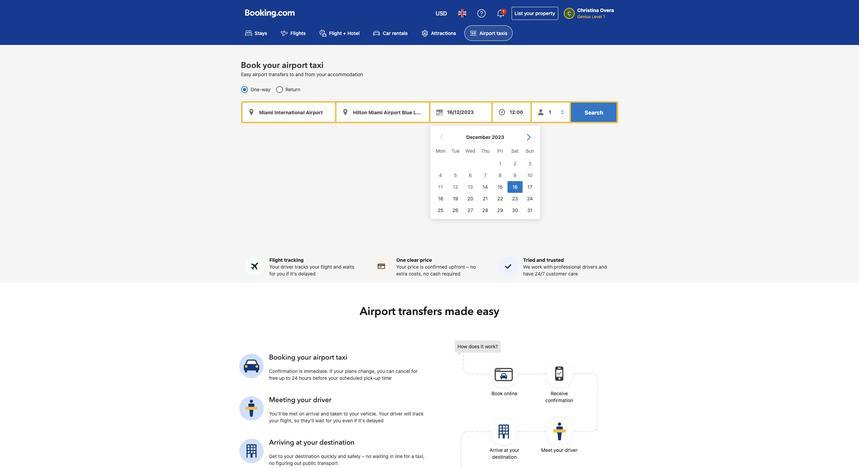 Task type: vqa. For each thing, say whether or not it's contained in the screenshot.
our to the bottom
no



Task type: describe. For each thing, give the bounding box(es) containing it.
meeting your driver
[[269, 396, 332, 405]]

attractions link
[[416, 25, 462, 41]]

how does it work?
[[458, 344, 498, 350]]

your up on
[[297, 396, 312, 405]]

free
[[269, 375, 278, 381]]

your inside get to your destination quickly and safely – no waiting in line for a taxi, no figuring out public transport
[[284, 454, 294, 459]]

and inside the you'll be met on arrival and taken to your vehicle. your driver will track your flight, so they'll wait for you even if it's delayed
[[321, 411, 329, 417]]

change,
[[358, 368, 376, 374]]

taken
[[331, 411, 343, 417]]

flight tracking your driver tracks your flight and waits for you if it's delayed
[[270, 257, 355, 277]]

24 button
[[523, 193, 538, 205]]

safely
[[348, 454, 361, 459]]

scheduled
[[340, 375, 363, 381]]

flight,
[[280, 418, 293, 424]]

get
[[269, 454, 277, 459]]

is inside confirmation is immediate. if your plans change, you can cancel for free up to 24 hours before your scheduled pick-up time
[[299, 368, 303, 374]]

confirmation
[[546, 398, 574, 404]]

23 button
[[508, 193, 523, 205]]

flight for flight tracking your driver tracks your flight and waits for you if it's delayed
[[270, 257, 283, 263]]

a
[[412, 454, 414, 459]]

christina overa genius level 1
[[578, 7, 615, 19]]

your right "meet"
[[554, 447, 564, 453]]

airport taxis
[[480, 30, 508, 36]]

24 inside confirmation is immediate. if your plans change, you can cancel for free up to 24 hours before your scheduled pick-up time
[[292, 375, 298, 381]]

with
[[544, 264, 553, 270]]

8
[[499, 172, 502, 178]]

24 inside button
[[527, 196, 533, 201]]

booking
[[269, 353, 296, 362]]

and inside book your airport taxi easy airport transfers to and from your accommodation
[[296, 71, 304, 77]]

professional
[[555, 264, 582, 270]]

and inside get to your destination quickly and safely – no waiting in line for a taxi, no figuring out public transport
[[338, 454, 346, 459]]

you inside confirmation is immediate. if your plans change, you can cancel for free up to 24 hours before your scheduled pick-up time
[[377, 368, 385, 374]]

airport for airport taxis
[[480, 30, 496, 36]]

your up way
[[263, 60, 280, 71]]

for inside confirmation is immediate. if your plans change, you can cancel for free up to 24 hours before your scheduled pick-up time
[[412, 368, 418, 374]]

4
[[439, 172, 442, 178]]

5
[[454, 172, 457, 178]]

how
[[458, 344, 468, 350]]

and right drivers
[[599, 264, 608, 270]]

flights link
[[276, 25, 312, 41]]

booking airport taxi image for booking your airport taxi
[[239, 354, 264, 378]]

hours
[[299, 375, 312, 381]]

1 up from the left
[[279, 375, 285, 381]]

in
[[390, 454, 394, 459]]

destination for arrive at your destination
[[493, 454, 517, 460]]

on
[[299, 411, 305, 417]]

car rentals
[[383, 30, 408, 36]]

to inside the you'll be met on arrival and taken to your vehicle. your driver will track your flight, so they'll wait for you even if it's delayed
[[344, 411, 348, 417]]

book online
[[492, 391, 518, 397]]

cancel
[[396, 368, 410, 374]]

it's inside the you'll be met on arrival and taken to your vehicle. your driver will track your flight, so they'll wait for you even if it's delayed
[[359, 418, 365, 424]]

they'll
[[301, 418, 314, 424]]

flight + hotel link
[[314, 25, 365, 41]]

upfront
[[449, 264, 465, 270]]

if inside flight tracking your driver tracks your flight and waits for you if it's delayed
[[286, 271, 289, 277]]

book your airport taxi easy airport transfers to and from your accommodation
[[241, 60, 364, 77]]

1 vertical spatial price
[[408, 264, 419, 270]]

taxi for booking
[[336, 353, 348, 362]]

10
[[528, 172, 533, 178]]

usd
[[436, 10, 447, 16]]

12:00 button
[[493, 103, 531, 122]]

22 button
[[493, 193, 508, 205]]

level
[[592, 14, 603, 19]]

work?
[[485, 344, 498, 350]]

transfers inside book your airport taxi easy airport transfers to and from your accommodation
[[269, 71, 289, 77]]

it
[[481, 344, 484, 350]]

accommodation
[[328, 71, 364, 77]]

meeting
[[269, 396, 296, 405]]

property
[[536, 10, 556, 16]]

driver right "meet"
[[565, 447, 578, 453]]

airport for booking
[[313, 353, 335, 362]]

30 button
[[508, 205, 523, 216]]

17 button
[[523, 181, 538, 193]]

your up public
[[304, 438, 318, 447]]

you inside the you'll be met on arrival and taken to your vehicle. your driver will track your flight, so they'll wait for you even if it's delayed
[[333, 418, 341, 424]]

no down "get"
[[269, 460, 275, 466]]

wed
[[466, 148, 476, 154]]

if inside the you'll be met on arrival and taken to your vehicle. your driver will track your flight, so they'll wait for you even if it's delayed
[[355, 418, 357, 424]]

rentals
[[392, 30, 408, 36]]

21
[[483, 196, 488, 201]]

you'll be met on arrival and taken to your vehicle. your driver will track your flight, so they'll wait for you even if it's delayed
[[269, 411, 424, 424]]

16/12/2023
[[447, 109, 474, 115]]

14 button
[[478, 181, 493, 193]]

at for arrive
[[504, 447, 509, 453]]

your right if
[[334, 368, 344, 374]]

does
[[469, 344, 480, 350]]

your inside one clear price your price is confirmed upfront – no extra costs, no cash required
[[397, 264, 407, 270]]

your down if
[[329, 375, 338, 381]]

for inside flight tracking your driver tracks your flight and waits for you if it's delayed
[[270, 271, 276, 277]]

airport transfers made easy
[[360, 304, 500, 319]]

list your property link
[[512, 7, 559, 20]]

fri
[[498, 148, 503, 154]]

27
[[468, 207, 473, 213]]

it's inside flight tracking your driver tracks your flight and waits for you if it's delayed
[[291, 271, 297, 277]]

6
[[469, 172, 472, 178]]

to inside book your airport taxi easy airport transfers to and from your accommodation
[[290, 71, 294, 77]]

overa
[[601, 7, 615, 13]]

0 vertical spatial price
[[420, 257, 432, 263]]

public
[[303, 460, 316, 466]]

1 inside 1 button
[[503, 9, 505, 14]]

tried and trusted we work with professional drivers and have 24/7 customer care
[[524, 257, 608, 277]]

and inside flight tracking your driver tracks your flight and waits for you if it's delayed
[[334, 264, 342, 270]]

arrival
[[306, 411, 320, 417]]

thu
[[481, 148, 490, 154]]

one-
[[251, 87, 262, 92]]

december 2023
[[467, 134, 505, 140]]

0 horizontal spatial airport
[[253, 71, 268, 77]]

20 button
[[463, 193, 478, 205]]

14
[[483, 184, 488, 190]]

destination for arriving at your destination
[[320, 438, 355, 447]]

2
[[514, 161, 517, 166]]

one clear price your price is confirmed upfront – no extra costs, no cash required
[[397, 257, 476, 277]]

28 button
[[478, 205, 493, 216]]

have
[[524, 271, 534, 277]]

your up immediate.
[[298, 353, 312, 362]]

immediate.
[[304, 368, 329, 374]]



Task type: locate. For each thing, give the bounding box(es) containing it.
– inside get to your destination quickly and safely – no waiting in line for a taxi, no figuring out public transport
[[362, 454, 365, 459]]

1 horizontal spatial you
[[333, 418, 341, 424]]

1 horizontal spatial it's
[[359, 418, 365, 424]]

get to your destination quickly and safely – no waiting in line for a taxi, no figuring out public transport
[[269, 454, 425, 466]]

december
[[467, 134, 491, 140]]

airport up from
[[282, 60, 308, 71]]

your inside the you'll be met on arrival and taken to your vehicle. your driver will track your flight, so they'll wait for you even if it's delayed
[[379, 411, 389, 417]]

return
[[286, 87, 301, 92]]

book for your
[[241, 60, 261, 71]]

you up time
[[377, 368, 385, 374]]

0 horizontal spatial price
[[408, 264, 419, 270]]

if right even
[[355, 418, 357, 424]]

26
[[453, 207, 459, 213]]

and up wait at left
[[321, 411, 329, 417]]

no left cash
[[424, 271, 429, 277]]

care
[[569, 271, 578, 277]]

airport for book
[[282, 60, 308, 71]]

at inside arrive at your destination
[[504, 447, 509, 453]]

1
[[503, 9, 505, 14], [604, 14, 606, 19], [499, 161, 502, 166]]

booking.com online hotel reservations image
[[245, 9, 295, 18]]

2 horizontal spatial your
[[397, 264, 407, 270]]

driver down tracking
[[281, 264, 294, 270]]

1 up the 8
[[499, 161, 502, 166]]

1 horizontal spatial your
[[379, 411, 389, 417]]

booking airport taxi image for meeting your driver
[[239, 396, 264, 421]]

destination inside get to your destination quickly and safely – no waiting in line for a taxi, no figuring out public transport
[[295, 454, 320, 459]]

track
[[413, 411, 424, 417]]

1 horizontal spatial if
[[355, 418, 357, 424]]

1 vertical spatial it's
[[359, 418, 365, 424]]

your up even
[[350, 411, 360, 417]]

delayed
[[298, 271, 316, 277], [367, 418, 384, 424]]

your right from
[[317, 71, 327, 77]]

1 left "list"
[[503, 9, 505, 14]]

0 horizontal spatial delayed
[[298, 271, 316, 277]]

1 vertical spatial you
[[377, 368, 385, 374]]

delayed inside the you'll be met on arrival and taken to your vehicle. your driver will track your flight, so they'll wait for you even if it's delayed
[[367, 418, 384, 424]]

arriving at your destination
[[269, 438, 355, 447]]

0 horizontal spatial you
[[277, 271, 285, 277]]

0 vertical spatial taxi
[[310, 60, 324, 71]]

so
[[294, 418, 300, 424]]

for inside get to your destination quickly and safely – no waiting in line for a taxi, no figuring out public transport
[[404, 454, 411, 459]]

at right 'arrive'
[[504, 447, 509, 453]]

delayed down tracks
[[298, 271, 316, 277]]

18 button
[[433, 193, 448, 205]]

airport right easy
[[253, 71, 268, 77]]

+
[[343, 30, 346, 36]]

0 vertical spatial is
[[420, 264, 424, 270]]

to up return
[[290, 71, 294, 77]]

to
[[290, 71, 294, 77], [286, 375, 291, 381], [344, 411, 348, 417], [279, 454, 283, 459]]

to right "get"
[[279, 454, 283, 459]]

usd button
[[432, 5, 452, 22]]

12:00
[[510, 109, 524, 115]]

0 vertical spatial book
[[241, 60, 261, 71]]

1 down overa
[[604, 14, 606, 19]]

you inside flight tracking your driver tracks your flight and waits for you if it's delayed
[[277, 271, 285, 277]]

cash
[[431, 271, 441, 277]]

0 vertical spatial it's
[[291, 271, 297, 277]]

you'll
[[269, 411, 281, 417]]

your right 'arrive'
[[510, 447, 520, 453]]

12
[[453, 184, 458, 190]]

flight inside flight tracking your driver tracks your flight and waits for you if it's delayed
[[270, 257, 283, 263]]

1 horizontal spatial 1
[[503, 9, 505, 14]]

1 horizontal spatial up
[[375, 375, 381, 381]]

your down "you'll"
[[269, 418, 279, 424]]

taxi up plans
[[336, 353, 348, 362]]

for inside the you'll be met on arrival and taken to your vehicle. your driver will track your flight, so they'll wait for you even if it's delayed
[[326, 418, 332, 424]]

your up the figuring
[[284, 454, 294, 459]]

23
[[512, 196, 518, 201]]

and left from
[[296, 71, 304, 77]]

2 horizontal spatial 1
[[604, 14, 606, 19]]

receive
[[551, 391, 569, 397]]

easy
[[241, 71, 252, 77]]

destination up quickly
[[320, 438, 355, 447]]

booking airport taxi image
[[455, 341, 599, 468], [239, 354, 264, 378], [239, 396, 264, 421], [239, 439, 264, 463]]

2 horizontal spatial airport
[[313, 353, 335, 362]]

your left flight
[[310, 264, 320, 270]]

1 horizontal spatial price
[[420, 257, 432, 263]]

– inside one clear price your price is confirmed upfront – no extra costs, no cash required
[[467, 264, 469, 270]]

stays link
[[240, 25, 273, 41]]

required
[[442, 271, 461, 277]]

1 vertical spatial transfers
[[399, 304, 442, 319]]

car rentals link
[[368, 25, 414, 41]]

1 horizontal spatial at
[[504, 447, 509, 453]]

19 button
[[448, 193, 463, 205]]

hotel
[[348, 30, 360, 36]]

24 down '17' button
[[527, 196, 533, 201]]

driver up arrival
[[313, 396, 332, 405]]

destination down 'arrive'
[[493, 454, 517, 460]]

0 vertical spatial –
[[467, 264, 469, 270]]

– right safely
[[362, 454, 365, 459]]

Enter pick-up location text field
[[243, 103, 335, 122]]

0 vertical spatial you
[[277, 271, 285, 277]]

2 vertical spatial airport
[[313, 353, 335, 362]]

is up the costs,
[[420, 264, 424, 270]]

arrive
[[490, 447, 503, 453]]

driver left will
[[390, 411, 403, 417]]

to up even
[[344, 411, 348, 417]]

0 horizontal spatial –
[[362, 454, 365, 459]]

and up 'work'
[[537, 257, 546, 263]]

1 horizontal spatial transfers
[[399, 304, 442, 319]]

1 inside the christina overa genius level 1
[[604, 14, 606, 19]]

1 vertical spatial 24
[[292, 375, 298, 381]]

flight for flight + hotel
[[329, 30, 342, 36]]

to inside confirmation is immediate. if your plans change, you can cancel for free up to 24 hours before your scheduled pick-up time
[[286, 375, 291, 381]]

taxis
[[497, 30, 508, 36]]

0 horizontal spatial taxi
[[310, 60, 324, 71]]

up left time
[[375, 375, 381, 381]]

no right "upfront"
[[471, 264, 476, 270]]

no
[[471, 264, 476, 270], [424, 271, 429, 277], [366, 454, 372, 459], [269, 460, 275, 466]]

16 button
[[508, 181, 523, 193]]

transfers
[[269, 71, 289, 77], [399, 304, 442, 319]]

0 horizontal spatial it's
[[291, 271, 297, 277]]

up down confirmation
[[279, 375, 285, 381]]

26 button
[[448, 205, 463, 216]]

price down clear
[[408, 264, 419, 270]]

to down confirmation
[[286, 375, 291, 381]]

christina
[[578, 7, 599, 13]]

book for online
[[492, 391, 503, 397]]

3
[[529, 161, 532, 166]]

it's
[[291, 271, 297, 277], [359, 418, 365, 424]]

delayed inside flight tracking your driver tracks your flight and waits for you if it's delayed
[[298, 271, 316, 277]]

flight left '+'
[[329, 30, 342, 36]]

vehicle.
[[361, 411, 378, 417]]

flight left tracking
[[270, 257, 283, 263]]

0 horizontal spatial flight
[[270, 257, 283, 263]]

your inside flight tracking your driver tracks your flight and waits for you if it's delayed
[[270, 264, 280, 270]]

if
[[330, 368, 333, 374]]

0 horizontal spatial transfers
[[269, 71, 289, 77]]

it's down tracks
[[291, 271, 297, 277]]

1 horizontal spatial delayed
[[367, 418, 384, 424]]

Enter destination text field
[[337, 103, 429, 122]]

confirmation is immediate. if your plans change, you can cancel for free up to 24 hours before your scheduled pick-up time
[[269, 368, 418, 381]]

it's down "vehicle."
[[359, 418, 365, 424]]

your right "list"
[[525, 10, 535, 16]]

24 left hours
[[292, 375, 298, 381]]

online
[[505, 391, 518, 397]]

1 horizontal spatial airport
[[282, 60, 308, 71]]

extra
[[397, 271, 408, 277]]

your inside flight tracking your driver tracks your flight and waits for you if it's delayed
[[310, 264, 320, 270]]

driver inside flight tracking your driver tracks your flight and waits for you if it's delayed
[[281, 264, 294, 270]]

can
[[387, 368, 395, 374]]

0 horizontal spatial airport
[[360, 304, 396, 319]]

1 vertical spatial delayed
[[367, 418, 384, 424]]

taxi,
[[416, 454, 425, 459]]

easy
[[477, 304, 500, 319]]

pick-
[[364, 375, 375, 381]]

1 horizontal spatial 24
[[527, 196, 533, 201]]

figuring
[[276, 460, 293, 466]]

arrive at your destination
[[490, 447, 520, 460]]

1 vertical spatial airport
[[253, 71, 268, 77]]

0 vertical spatial delayed
[[298, 271, 316, 277]]

at right arriving
[[296, 438, 302, 447]]

0 horizontal spatial 24
[[292, 375, 298, 381]]

search button
[[572, 103, 617, 122]]

no left waiting
[[366, 454, 372, 459]]

we
[[524, 264, 531, 270]]

0 horizontal spatial is
[[299, 368, 303, 374]]

destination up public
[[295, 454, 320, 459]]

book inside book your airport taxi easy airport transfers to and from your accommodation
[[241, 60, 261, 71]]

and right flight
[[334, 264, 342, 270]]

1 vertical spatial is
[[299, 368, 303, 374]]

if down tracking
[[286, 271, 289, 277]]

car
[[383, 30, 391, 36]]

way
[[262, 87, 271, 92]]

destination for get to your destination quickly and safely – no waiting in line for a taxi, no figuring out public transport
[[295, 454, 320, 459]]

0 horizontal spatial if
[[286, 271, 289, 277]]

24/7
[[535, 271, 545, 277]]

from
[[305, 71, 316, 77]]

taxi for book
[[310, 60, 324, 71]]

confirmed
[[425, 264, 448, 270]]

flight
[[329, 30, 342, 36], [270, 257, 283, 263]]

is inside one clear price your price is confirmed upfront – no extra costs, no cash required
[[420, 264, 424, 270]]

2 horizontal spatial you
[[377, 368, 385, 374]]

0 vertical spatial if
[[286, 271, 289, 277]]

your down one
[[397, 264, 407, 270]]

book left online
[[492, 391, 503, 397]]

book up easy
[[241, 60, 261, 71]]

plans
[[345, 368, 357, 374]]

your right "vehicle."
[[379, 411, 389, 417]]

29 button
[[493, 205, 508, 216]]

0 horizontal spatial 1
[[499, 161, 502, 166]]

tried
[[524, 257, 536, 263]]

0 vertical spatial 24
[[527, 196, 533, 201]]

price
[[420, 257, 432, 263], [408, 264, 419, 270]]

and left safely
[[338, 454, 346, 459]]

0 horizontal spatial at
[[296, 438, 302, 447]]

sat
[[512, 148, 519, 154]]

0 vertical spatial airport
[[480, 30, 496, 36]]

arriving
[[269, 438, 295, 447]]

25
[[438, 207, 444, 213]]

19
[[453, 196, 458, 201]]

to inside get to your destination quickly and safely – no waiting in line for a taxi, no figuring out public transport
[[279, 454, 283, 459]]

2 up from the left
[[375, 375, 381, 381]]

2023
[[492, 134, 505, 140]]

– right "upfront"
[[467, 264, 469, 270]]

1 vertical spatial airport
[[360, 304, 396, 319]]

your inside "link"
[[525, 10, 535, 16]]

is up hours
[[299, 368, 303, 374]]

15
[[498, 184, 503, 190]]

drivers
[[583, 264, 598, 270]]

taxi up from
[[310, 60, 324, 71]]

made
[[445, 304, 474, 319]]

flights
[[291, 30, 306, 36]]

16/12/2023 button
[[431, 103, 492, 122]]

trusted
[[547, 257, 564, 263]]

taxi inside book your airport taxi easy airport transfers to and from your accommodation
[[310, 60, 324, 71]]

0 horizontal spatial book
[[241, 60, 261, 71]]

you down tracking
[[277, 271, 285, 277]]

1 horizontal spatial –
[[467, 264, 469, 270]]

1 vertical spatial flight
[[270, 257, 283, 263]]

list
[[515, 10, 523, 16]]

driver
[[281, 264, 294, 270], [313, 396, 332, 405], [390, 411, 403, 417], [565, 447, 578, 453]]

0 horizontal spatial your
[[270, 264, 280, 270]]

driver inside the you'll be met on arrival and taken to your vehicle. your driver will track your flight, so they'll wait for you even if it's delayed
[[390, 411, 403, 417]]

0 vertical spatial flight
[[329, 30, 342, 36]]

1 horizontal spatial book
[[492, 391, 503, 397]]

1 vertical spatial if
[[355, 418, 357, 424]]

airport for airport transfers made easy
[[360, 304, 396, 319]]

1 vertical spatial taxi
[[336, 353, 348, 362]]

0 vertical spatial transfers
[[269, 71, 289, 77]]

31
[[528, 207, 533, 213]]

1 vertical spatial –
[[362, 454, 365, 459]]

your inside arrive at your destination
[[510, 447, 520, 453]]

you down taken
[[333, 418, 341, 424]]

tue
[[452, 148, 460, 154]]

price up confirmed at the bottom
[[420, 257, 432, 263]]

for
[[270, 271, 276, 277], [412, 368, 418, 374], [326, 418, 332, 424], [404, 454, 411, 459]]

line
[[395, 454, 403, 459]]

1 horizontal spatial airport
[[480, 30, 496, 36]]

1 vertical spatial book
[[492, 391, 503, 397]]

2 vertical spatial you
[[333, 418, 341, 424]]

be
[[283, 411, 288, 417]]

1 horizontal spatial flight
[[329, 30, 342, 36]]

0 vertical spatial airport
[[282, 60, 308, 71]]

list your property
[[515, 10, 556, 16]]

your left tracks
[[270, 264, 280, 270]]

destination inside arrive at your destination
[[493, 454, 517, 460]]

1 horizontal spatial taxi
[[336, 353, 348, 362]]

0 horizontal spatial up
[[279, 375, 285, 381]]

delayed down "vehicle."
[[367, 418, 384, 424]]

at for arriving
[[296, 438, 302, 447]]

27 button
[[463, 205, 478, 216]]

1 horizontal spatial is
[[420, 264, 424, 270]]

airport up if
[[313, 353, 335, 362]]

booking airport taxi image for arriving at your destination
[[239, 439, 264, 463]]



